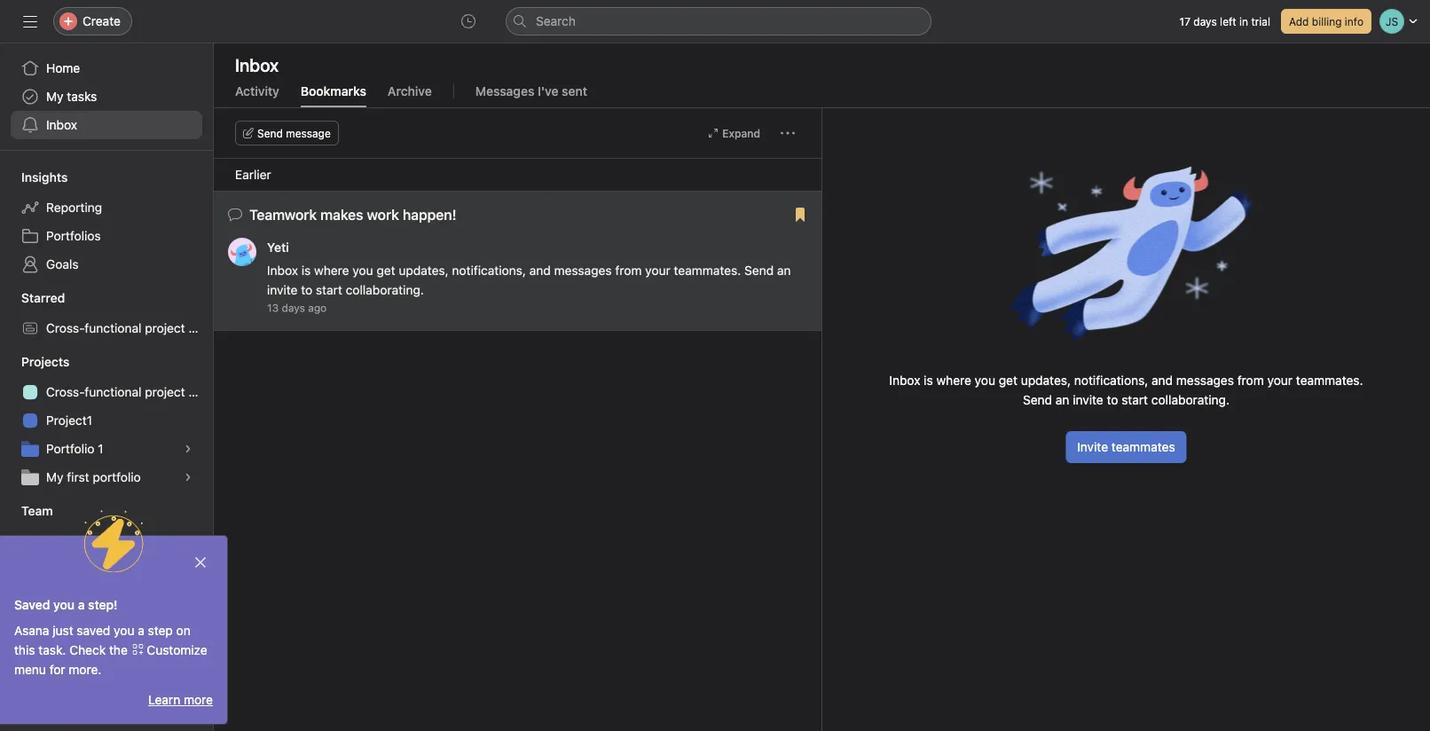 Task type: locate. For each thing, give the bounding box(es) containing it.
0 horizontal spatial start
[[316, 283, 342, 297]]

insights element
[[0, 162, 213, 282]]

get inside inbox is where you get updates, notifications, and messages from your teammates. send an invite to start collaborating.
[[999, 373, 1018, 388]]

messages
[[554, 263, 612, 278], [1177, 373, 1234, 388]]

team
[[21, 504, 53, 518]]

0 vertical spatial from
[[615, 263, 642, 278]]

1 project from the top
[[145, 321, 185, 335]]

0 vertical spatial start
[[316, 283, 342, 297]]

teammates
[[1112, 440, 1176, 454]]

0 vertical spatial send
[[257, 127, 283, 139]]

0 horizontal spatial where
[[314, 263, 349, 278]]

0 horizontal spatial an
[[777, 263, 791, 278]]

is
[[302, 263, 311, 278], [924, 373, 933, 388]]

see details, my first portfolio image
[[183, 472, 193, 483]]

in
[[1240, 15, 1249, 28]]

teammates.
[[674, 263, 741, 278], [1297, 373, 1364, 388]]

2 my from the top
[[46, 470, 63, 485]]

1 cross-functional project plan from the top
[[46, 321, 213, 335]]

my inside my tasks link
[[46, 89, 63, 104]]

where
[[314, 263, 349, 278], [937, 373, 972, 388]]

cross-functional project plan link up project1
[[11, 378, 213, 406]]

plan inside 'projects' 'element'
[[189, 385, 213, 399]]

trial
[[1252, 15, 1271, 28]]

messages
[[475, 84, 535, 99]]

cross-functional project plan link inside starred element
[[11, 314, 213, 343]]

0 horizontal spatial is
[[302, 263, 311, 278]]

menu
[[14, 663, 46, 677]]

0 horizontal spatial teammates.
[[674, 263, 741, 278]]

1 horizontal spatial days
[[1194, 15, 1217, 28]]

work happen!
[[367, 206, 457, 223]]

my inside my first portfolio 'link'
[[46, 470, 63, 485]]

invite
[[1078, 440, 1109, 454]]

invite teammates
[[1078, 440, 1176, 454]]

from inside inbox is where you get updates, notifications, and messages from your teammates. send an invite to start collaborating.
[[1238, 373, 1265, 388]]

1 horizontal spatial and
[[1152, 373, 1173, 388]]

is inside inbox is where you get updates, notifications, and messages from your teammates. send an invite to start collaborating.
[[924, 373, 933, 388]]

home link
[[11, 54, 202, 83]]

your inside inbox is where you get updates, notifications, and messages from your teammates. send an invite to start collaborating.
[[1268, 373, 1293, 388]]

1 horizontal spatial an
[[1056, 393, 1070, 407]]

cross-functional project plan inside starred element
[[46, 321, 213, 335]]

1 horizontal spatial invite
[[1073, 393, 1104, 407]]

1 vertical spatial teammates.
[[1297, 373, 1364, 388]]

project for cross-functional project plan link inside 'projects' 'element'
[[145, 385, 185, 399]]

1 vertical spatial notifications,
[[1075, 373, 1149, 388]]

plan inside starred element
[[189, 321, 213, 335]]

0 vertical spatial get
[[377, 263, 395, 278]]

0 horizontal spatial notifications,
[[452, 263, 526, 278]]

1 vertical spatial an
[[1056, 393, 1070, 407]]

0 vertical spatial is
[[302, 263, 311, 278]]

3 my from the top
[[46, 534, 63, 548]]

send message
[[257, 127, 331, 139]]

1 vertical spatial and
[[1152, 373, 1173, 388]]

from inside yeti inbox is where you get updates, notifications, and messages from your teammates. send an invite to start collaborating. 13 days ago
[[615, 263, 642, 278]]

1 vertical spatial to
[[1107, 393, 1119, 407]]

my workspace link
[[11, 527, 202, 556]]

1 horizontal spatial updates,
[[1021, 373, 1071, 388]]

an down archive notification icon
[[777, 263, 791, 278]]

1 horizontal spatial teammates.
[[1297, 373, 1364, 388]]

plan for cross-functional project plan link inside 'projects' 'element'
[[189, 385, 213, 399]]

1 vertical spatial send
[[745, 263, 774, 278]]

you
[[353, 263, 373, 278], [975, 373, 996, 388], [53, 598, 75, 612], [114, 623, 134, 638]]

0 horizontal spatial invite
[[267, 283, 298, 297]]

my for my workspace
[[46, 534, 63, 548]]

step
[[148, 623, 173, 638]]

1 vertical spatial messages
[[1177, 373, 1234, 388]]

functional
[[85, 321, 142, 335], [85, 385, 142, 399]]

1 vertical spatial cross-functional project plan link
[[11, 378, 213, 406]]

create
[[83, 14, 121, 28]]

1 vertical spatial functional
[[85, 385, 142, 399]]

1 horizontal spatial where
[[937, 373, 972, 388]]

see details, portfolio 1 image
[[183, 444, 193, 454]]

2 vertical spatial send
[[1023, 393, 1053, 407]]

portfolio
[[46, 442, 94, 456]]

1 my from the top
[[46, 89, 63, 104]]

goals link
[[11, 250, 202, 279]]

0 vertical spatial where
[[314, 263, 349, 278]]

0 vertical spatial teammates.
[[674, 263, 741, 278]]

cross- for cross-functional project plan link inside 'projects' 'element'
[[46, 385, 85, 399]]

0 horizontal spatial send
[[257, 127, 283, 139]]

collaborating. up teammates
[[1152, 393, 1230, 407]]

saved you a step!
[[14, 598, 118, 612]]

1 vertical spatial collaborating.
[[1152, 393, 1230, 407]]

0 horizontal spatial from
[[615, 263, 642, 278]]

you inside yeti inbox is where you get updates, notifications, and messages from your teammates. send an invite to start collaborating. 13 days ago
[[353, 263, 373, 278]]

customize menu for more.
[[14, 643, 207, 677]]

add billing info button
[[1282, 9, 1372, 34]]

left
[[1220, 15, 1237, 28]]

start up ago
[[316, 283, 342, 297]]

where inside inbox is where you get updates, notifications, and messages from your teammates. send an invite to start collaborating.
[[937, 373, 972, 388]]

days right 17
[[1194, 15, 1217, 28]]

portfolio 1 link
[[11, 435, 202, 463]]

0 horizontal spatial get
[[377, 263, 395, 278]]

0 vertical spatial an
[[777, 263, 791, 278]]

functional inside 'projects' 'element'
[[85, 385, 142, 399]]

to up ago
[[301, 283, 313, 297]]

home
[[46, 61, 80, 75]]

earlier
[[235, 167, 271, 182]]

get
[[377, 263, 395, 278], [999, 373, 1018, 388]]

1 horizontal spatial send
[[745, 263, 774, 278]]

inbox inside inbox is where you get updates, notifications, and messages from your teammates. send an invite to start collaborating.
[[890, 373, 921, 388]]

inbox inside inbox link
[[46, 118, 77, 132]]

0 vertical spatial days
[[1194, 15, 1217, 28]]

0 horizontal spatial your
[[645, 263, 671, 278]]

cross-functional project plan
[[46, 321, 213, 335], [46, 385, 213, 399]]

collaborating. down the work happen!
[[346, 283, 424, 297]]

0 horizontal spatial days
[[282, 302, 305, 314]]

notifications, inside yeti inbox is where you get updates, notifications, and messages from your teammates. send an invite to start collaborating. 13 days ago
[[452, 263, 526, 278]]

to
[[301, 283, 313, 297], [1107, 393, 1119, 407]]

tasks
[[67, 89, 97, 104]]

project down goals link
[[145, 321, 185, 335]]

my left first
[[46, 470, 63, 485]]

my left tasks
[[46, 89, 63, 104]]

send inside inbox is where you get updates, notifications, and messages from your teammates. send an invite to start collaborating.
[[1023, 393, 1053, 407]]

notifications,
[[452, 263, 526, 278], [1075, 373, 1149, 388]]

send message button
[[235, 121, 339, 146]]

1 horizontal spatial is
[[924, 373, 933, 388]]

project for cross-functional project plan link in the starred element
[[145, 321, 185, 335]]

yeti
[[267, 240, 289, 255]]

project
[[145, 321, 185, 335], [145, 385, 185, 399]]

0 vertical spatial to
[[301, 283, 313, 297]]

updates,
[[399, 263, 449, 278], [1021, 373, 1071, 388]]

cross-functional project plan up project1 link
[[46, 385, 213, 399]]

0 vertical spatial cross-functional project plan link
[[11, 314, 213, 343]]

collaborating.
[[346, 283, 424, 297], [1152, 393, 1230, 407]]

my down the team
[[46, 534, 63, 548]]

project up see details, portfolio 1 "image"
[[145, 385, 185, 399]]

step!
[[88, 598, 118, 612]]

project1
[[46, 413, 92, 428]]

1 vertical spatial where
[[937, 373, 972, 388]]

2 horizontal spatial send
[[1023, 393, 1053, 407]]

1 vertical spatial cross-functional project plan
[[46, 385, 213, 399]]

a left step
[[138, 623, 145, 638]]

1 vertical spatial your
[[1268, 373, 1293, 388]]

first
[[67, 470, 89, 485]]

0 vertical spatial functional
[[85, 321, 142, 335]]

2 cross-functional project plan link from the top
[[11, 378, 213, 406]]

just
[[53, 623, 73, 638]]

1 plan from the top
[[189, 321, 213, 335]]

0 horizontal spatial a
[[78, 598, 85, 612]]

add
[[1289, 15, 1309, 28]]

from
[[615, 263, 642, 278], [1238, 373, 1265, 388]]

0 vertical spatial notifications,
[[452, 263, 526, 278]]

0 horizontal spatial messages
[[554, 263, 612, 278]]

inbox
[[235, 54, 279, 75], [46, 118, 77, 132], [267, 263, 298, 278], [890, 373, 921, 388]]

send inside button
[[257, 127, 283, 139]]

2 functional from the top
[[85, 385, 142, 399]]

cross- inside 'projects' 'element'
[[46, 385, 85, 399]]

teams element
[[0, 495, 213, 559]]

to inside inbox is where you get updates, notifications, and messages from your teammates. send an invite to start collaborating.
[[1107, 393, 1119, 407]]

1 vertical spatial invite
[[1073, 393, 1104, 407]]

projects element
[[0, 346, 213, 495]]

0 horizontal spatial and
[[530, 263, 551, 278]]

to up invite teammates
[[1107, 393, 1119, 407]]

start up teammates
[[1122, 393, 1149, 407]]

2 vertical spatial my
[[46, 534, 63, 548]]

start
[[316, 283, 342, 297], [1122, 393, 1149, 407]]

1 horizontal spatial from
[[1238, 373, 1265, 388]]

0 vertical spatial my
[[46, 89, 63, 104]]

my
[[46, 89, 63, 104], [46, 470, 63, 485], [46, 534, 63, 548]]

my for my first portfolio
[[46, 470, 63, 485]]

1 vertical spatial updates,
[[1021, 373, 1071, 388]]

project inside 'element'
[[145, 385, 185, 399]]

close toast image
[[193, 556, 208, 570]]

more
[[184, 693, 213, 707]]

archive notification image
[[788, 212, 802, 226]]

and inside yeti inbox is where you get updates, notifications, and messages from your teammates. send an invite to start collaborating. 13 days ago
[[530, 263, 551, 278]]

invite up invite
[[1073, 393, 1104, 407]]

0 vertical spatial your
[[645, 263, 671, 278]]

0 vertical spatial project
[[145, 321, 185, 335]]

days right 13
[[282, 302, 305, 314]]

cross-functional project plan inside 'projects' 'element'
[[46, 385, 213, 399]]

a left step!
[[78, 598, 85, 612]]

functional inside starred element
[[85, 321, 142, 335]]

0 vertical spatial a
[[78, 598, 85, 612]]

0 vertical spatial invite
[[267, 283, 298, 297]]

0 vertical spatial plan
[[189, 321, 213, 335]]

1 horizontal spatial start
[[1122, 393, 1149, 407]]

days inside yeti inbox is where you get updates, notifications, and messages from your teammates. send an invite to start collaborating. 13 days ago
[[282, 302, 305, 314]]

0 vertical spatial messages
[[554, 263, 612, 278]]

cross- down starred
[[46, 321, 85, 335]]

1 horizontal spatial collaborating.
[[1152, 393, 1230, 407]]

project inside starred element
[[145, 321, 185, 335]]

invite up 13
[[267, 283, 298, 297]]

1 cross- from the top
[[46, 321, 85, 335]]

days
[[1194, 15, 1217, 28], [282, 302, 305, 314]]

0 vertical spatial cross-functional project plan
[[46, 321, 213, 335]]

plan
[[189, 321, 213, 335], [189, 385, 213, 399]]

my inside my workspace link
[[46, 534, 63, 548]]

0 horizontal spatial updates,
[[399, 263, 449, 278]]

cross-functional project plan link
[[11, 314, 213, 343], [11, 378, 213, 406]]

1 cross-functional project plan link from the top
[[11, 314, 213, 343]]

1 horizontal spatial a
[[138, 623, 145, 638]]

0 vertical spatial cross-
[[46, 321, 85, 335]]

invite
[[267, 283, 298, 297], [1073, 393, 1104, 407]]

1 vertical spatial is
[[924, 373, 933, 388]]

1 horizontal spatial to
[[1107, 393, 1119, 407]]

invite inside yeti inbox is where you get updates, notifications, and messages from your teammates. send an invite to start collaborating. 13 days ago
[[267, 283, 298, 297]]

17
[[1180, 15, 1191, 28]]

1 horizontal spatial your
[[1268, 373, 1293, 388]]

2 project from the top
[[145, 385, 185, 399]]

my tasks
[[46, 89, 97, 104]]

an inside inbox is where you get updates, notifications, and messages from your teammates. send an invite to start collaborating.
[[1056, 393, 1070, 407]]

2 cross-functional project plan from the top
[[46, 385, 213, 399]]

the
[[109, 643, 128, 658]]

0 vertical spatial updates,
[[399, 263, 449, 278]]

notifications, inside inbox is where you get updates, notifications, and messages from your teammates. send an invite to start collaborating.
[[1075, 373, 1149, 388]]

functional up project1 link
[[85, 385, 142, 399]]

sent
[[562, 84, 588, 99]]

bookmarks
[[301, 84, 366, 99]]

1 vertical spatial a
[[138, 623, 145, 638]]

1 vertical spatial get
[[999, 373, 1018, 388]]

2 plan from the top
[[189, 385, 213, 399]]

an
[[777, 263, 791, 278], [1056, 393, 1070, 407]]

where inside yeti inbox is where you get updates, notifications, and messages from your teammates. send an invite to start collaborating. 13 days ago
[[314, 263, 349, 278]]

plan for cross-functional project plan link in the starred element
[[189, 321, 213, 335]]

saved
[[77, 623, 110, 638]]

cross-functional project plan for cross-functional project plan link inside 'projects' 'element'
[[46, 385, 213, 399]]

1 horizontal spatial notifications,
[[1075, 373, 1149, 388]]

1 functional from the top
[[85, 321, 142, 335]]

cross-functional project plan down goals link
[[46, 321, 213, 335]]

cross-functional project plan link down goals link
[[11, 314, 213, 343]]

1 vertical spatial plan
[[189, 385, 213, 399]]

1 horizontal spatial get
[[999, 373, 1018, 388]]

0 horizontal spatial to
[[301, 283, 313, 297]]

send
[[257, 127, 283, 139], [745, 263, 774, 278], [1023, 393, 1053, 407]]

an up invite teammates button at the bottom of page
[[1056, 393, 1070, 407]]

my first portfolio
[[46, 470, 141, 485]]

1 vertical spatial project
[[145, 385, 185, 399]]

1 vertical spatial days
[[282, 302, 305, 314]]

1 vertical spatial my
[[46, 470, 63, 485]]

hide sidebar image
[[23, 14, 37, 28]]

0 vertical spatial collaborating.
[[346, 283, 424, 297]]

add billing info
[[1289, 15, 1364, 28]]

get inside yeti inbox is where you get updates, notifications, and messages from your teammates. send an invite to start collaborating. 13 days ago
[[377, 263, 395, 278]]

cross- up project1
[[46, 385, 85, 399]]

1 vertical spatial from
[[1238, 373, 1265, 388]]

0 horizontal spatial collaborating.
[[346, 283, 424, 297]]

1 vertical spatial cross-
[[46, 385, 85, 399]]

history image
[[461, 14, 476, 28]]

functional down goals link
[[85, 321, 142, 335]]

1 horizontal spatial messages
[[1177, 373, 1234, 388]]

1 vertical spatial start
[[1122, 393, 1149, 407]]

0 vertical spatial and
[[530, 263, 551, 278]]

2 cross- from the top
[[46, 385, 85, 399]]

functional for cross-functional project plan link inside 'projects' 'element'
[[85, 385, 142, 399]]

teammates. inside inbox is where you get updates, notifications, and messages from your teammates. send an invite to start collaborating.
[[1297, 373, 1364, 388]]

cross- inside starred element
[[46, 321, 85, 335]]

inbox inside yeti inbox is where you get updates, notifications, and messages from your teammates. send an invite to start collaborating. 13 days ago
[[267, 263, 298, 278]]

search list box
[[506, 7, 932, 35]]

send inside yeti inbox is where you get updates, notifications, and messages from your teammates. send an invite to start collaborating. 13 days ago
[[745, 263, 774, 278]]



Task type: describe. For each thing, give the bounding box(es) containing it.
messages inside inbox is where you get updates, notifications, and messages from your teammates. send an invite to start collaborating.
[[1177, 373, 1234, 388]]

archive
[[388, 84, 432, 99]]

a inside asana just saved you a step on this task. check the
[[138, 623, 145, 638]]

asana
[[14, 623, 49, 638]]

activity
[[235, 84, 279, 99]]

billing
[[1312, 15, 1342, 28]]

goals
[[46, 257, 79, 272]]

bookmarks link
[[301, 84, 366, 107]]

inbox is where you get updates, notifications, and messages from your teammates. send an invite to start collaborating.
[[890, 373, 1364, 407]]

saved
[[14, 598, 50, 612]]

is inside yeti inbox is where you get updates, notifications, and messages from your teammates. send an invite to start collaborating. 13 days ago
[[302, 263, 311, 278]]

teamwork makes work happen!
[[249, 206, 457, 223]]

activity link
[[235, 84, 279, 107]]

projects
[[21, 355, 70, 369]]

invite teammates button
[[1066, 431, 1187, 463]]

projects button
[[0, 353, 70, 371]]

i've
[[538, 84, 559, 99]]

collaborating. inside yeti inbox is where you get updates, notifications, and messages from your teammates. send an invite to start collaborating. 13 days ago
[[346, 283, 424, 297]]

teammates. inside yeti inbox is where you get updates, notifications, and messages from your teammates. send an invite to start collaborating. 13 days ago
[[674, 263, 741, 278]]

starred element
[[0, 282, 213, 346]]

portfolios link
[[11, 222, 202, 250]]

expand button
[[700, 121, 769, 146]]

my workspace
[[46, 534, 129, 548]]

cross- for cross-functional project plan link in the starred element
[[46, 321, 85, 335]]

teamwork
[[249, 206, 317, 223]]

functional for cross-functional project plan link in the starred element
[[85, 321, 142, 335]]

archive link
[[388, 84, 432, 107]]

this
[[14, 643, 35, 658]]

messages i've sent link
[[475, 84, 588, 107]]

invite inside inbox is where you get updates, notifications, and messages from your teammates. send an invite to start collaborating.
[[1073, 393, 1104, 407]]

asana just saved you a step on this task. check the
[[14, 623, 191, 658]]

cross-functional project plan for cross-functional project plan link in the starred element
[[46, 321, 213, 335]]

yeti inbox is where you get updates, notifications, and messages from your teammates. send an invite to start collaborating. 13 days ago
[[267, 240, 795, 314]]

global element
[[0, 43, 213, 150]]

more actions image
[[781, 126, 795, 140]]

portfolio
[[93, 470, 141, 485]]

17 days left in trial
[[1180, 15, 1271, 28]]

learn more
[[148, 693, 213, 707]]

my first portfolio link
[[11, 463, 202, 492]]

for
[[49, 663, 65, 677]]

collaborating. inside inbox is where you get updates, notifications, and messages from your teammates. send an invite to start collaborating.
[[1152, 393, 1230, 407]]

starred
[[21, 291, 65, 305]]

1
[[98, 442, 103, 456]]

messages inside yeti inbox is where you get updates, notifications, and messages from your teammates. send an invite to start collaborating. 13 days ago
[[554, 263, 612, 278]]

insights button
[[0, 169, 68, 186]]

start inside inbox is where you get updates, notifications, and messages from your teammates. send an invite to start collaborating.
[[1122, 393, 1149, 407]]

makes
[[321, 206, 363, 223]]

my tasks link
[[11, 83, 202, 111]]

portfolios
[[46, 229, 101, 243]]

an inside yeti inbox is where you get updates, notifications, and messages from your teammates. send an invite to start collaborating. 13 days ago
[[777, 263, 791, 278]]

check
[[69, 643, 106, 658]]

reporting link
[[11, 193, 202, 222]]

inbox link
[[11, 111, 202, 139]]

insights
[[21, 170, 68, 185]]

to inside yeti inbox is where you get updates, notifications, and messages from your teammates. send an invite to start collaborating. 13 days ago
[[301, 283, 313, 297]]

reporting
[[46, 200, 102, 215]]

and inside inbox is where you get updates, notifications, and messages from your teammates. send an invite to start collaborating.
[[1152, 373, 1173, 388]]

messages i've sent
[[475, 84, 588, 99]]

my for my tasks
[[46, 89, 63, 104]]

task.
[[38, 643, 66, 658]]

project1 link
[[11, 406, 202, 435]]

updates, inside yeti inbox is where you get updates, notifications, and messages from your teammates. send an invite to start collaborating. 13 days ago
[[399, 263, 449, 278]]

team button
[[0, 502, 53, 520]]

more.
[[69, 663, 102, 677]]

workspace
[[67, 534, 129, 548]]

search
[[536, 14, 576, 28]]

start inside yeti inbox is where you get updates, notifications, and messages from your teammates. send an invite to start collaborating. 13 days ago
[[316, 283, 342, 297]]

search button
[[506, 7, 932, 35]]

you inside inbox is where you get updates, notifications, and messages from your teammates. send an invite to start collaborating.
[[975, 373, 996, 388]]

info
[[1345, 15, 1364, 28]]

portfolio 1
[[46, 442, 103, 456]]

you inside asana just saved you a step on this task. check the
[[114, 623, 134, 638]]

your inside yeti inbox is where you get updates, notifications, and messages from your teammates. send an invite to start collaborating. 13 days ago
[[645, 263, 671, 278]]

message
[[286, 127, 331, 139]]

starred button
[[0, 289, 65, 307]]

ago
[[308, 302, 327, 314]]

updates, inside inbox is where you get updates, notifications, and messages from your teammates. send an invite to start collaborating.
[[1021, 373, 1071, 388]]

create button
[[53, 7, 132, 35]]

learn
[[148, 693, 180, 707]]

customize
[[147, 643, 207, 658]]

learn more link
[[148, 693, 213, 707]]

expand
[[723, 127, 761, 139]]

cross-functional project plan link inside 'projects' 'element'
[[11, 378, 213, 406]]

13
[[267, 302, 279, 314]]

on
[[176, 623, 191, 638]]



Task type: vqa. For each thing, say whether or not it's contained in the screenshot.
rightmost Add task image
no



